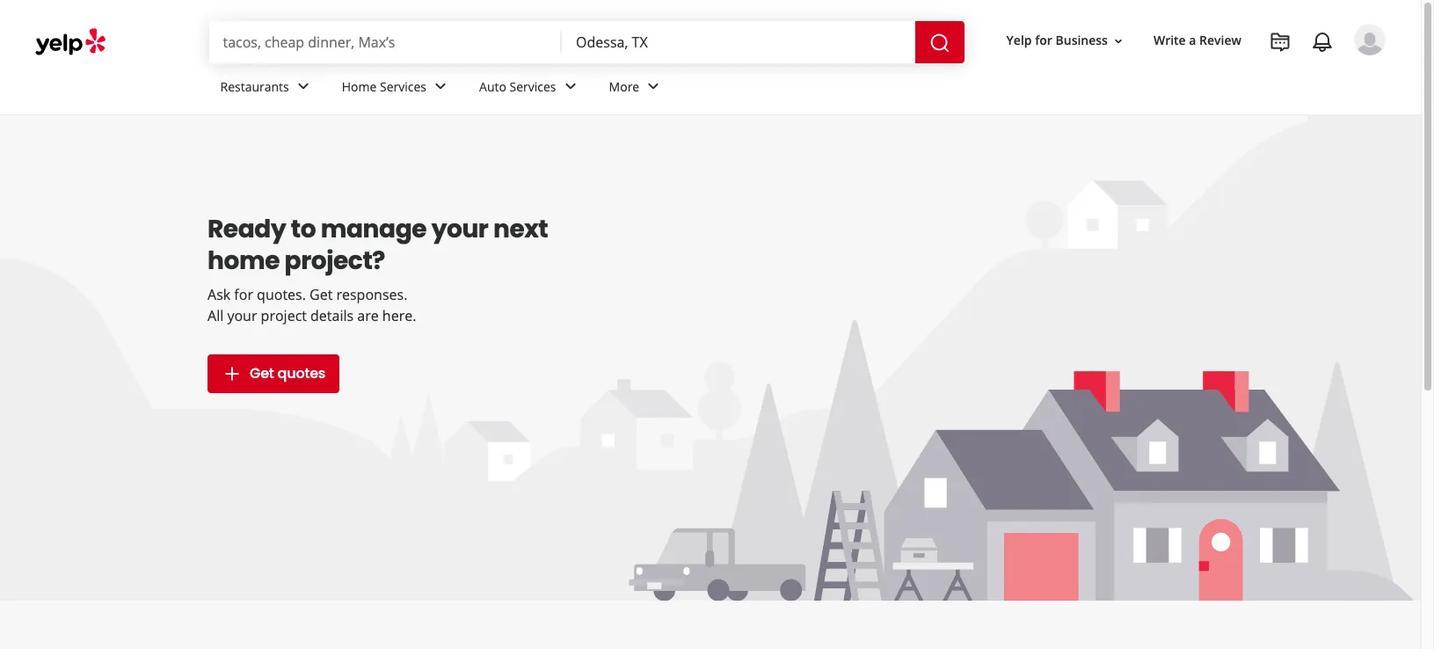 Task type: vqa. For each thing, say whether or not it's contained in the screenshot.
24 chevron down v2 icon corresponding to More
yes



Task type: locate. For each thing, give the bounding box(es) containing it.
more
[[609, 78, 640, 95]]

next
[[493, 212, 548, 246]]

1 vertical spatial for
[[234, 285, 253, 304]]

0 horizontal spatial services
[[380, 78, 427, 95]]

yelp for business button
[[1000, 25, 1133, 57]]

3 24 chevron down v2 image from the left
[[560, 76, 581, 97]]

2 services from the left
[[510, 78, 556, 95]]

24 chevron down v2 image right "restaurants"
[[293, 76, 314, 97]]

quotes.
[[257, 285, 306, 304]]

24 chevron down v2 image inside restaurants link
[[293, 76, 314, 97]]

1 horizontal spatial your
[[432, 212, 489, 246]]

for
[[1035, 32, 1053, 49], [234, 285, 253, 304]]

1 24 chevron down v2 image from the left
[[293, 76, 314, 97]]

0 horizontal spatial 24 chevron down v2 image
[[293, 76, 314, 97]]

1 none field from the left
[[223, 33, 548, 52]]

1 horizontal spatial get
[[310, 285, 333, 304]]

auto services
[[479, 78, 556, 95]]

24 chevron down v2 image
[[293, 76, 314, 97], [430, 76, 451, 97], [560, 76, 581, 97]]

get right 24 add v2 image
[[250, 363, 274, 383]]

business categories element
[[206, 63, 1386, 114]]

get quotes button
[[208, 354, 340, 393]]

get
[[310, 285, 333, 304], [250, 363, 274, 383]]

1 horizontal spatial services
[[510, 78, 556, 95]]

business
[[1056, 32, 1108, 49]]

get quotes
[[250, 363, 326, 383]]

write a review link
[[1147, 25, 1249, 57]]

home services link
[[328, 63, 465, 114]]

services for auto services
[[510, 78, 556, 95]]

24 chevron down v2 image inside home services link
[[430, 76, 451, 97]]

services
[[380, 78, 427, 95], [510, 78, 556, 95]]

services right home
[[380, 78, 427, 95]]

none field up business categories element on the top of the page
[[576, 33, 901, 52]]

yelp
[[1007, 32, 1032, 49]]

your
[[432, 212, 489, 246], [227, 306, 257, 325]]

for inside ready to manage your next home project? ask for quotes. get responses. all your project details are here.
[[234, 285, 253, 304]]

get up details
[[310, 285, 333, 304]]

1 horizontal spatial 24 chevron down v2 image
[[430, 76, 451, 97]]

responses.
[[336, 285, 408, 304]]

0 horizontal spatial get
[[250, 363, 274, 383]]

1 horizontal spatial none field
[[576, 33, 901, 52]]

home
[[208, 244, 280, 278]]

24 chevron down v2 image right auto services
[[560, 76, 581, 97]]

0 horizontal spatial your
[[227, 306, 257, 325]]

24 chevron down v2 image for home services
[[430, 76, 451, 97]]

Near text field
[[576, 33, 901, 52]]

projects image
[[1270, 32, 1291, 53]]

1 services from the left
[[380, 78, 427, 95]]

none field up the home services
[[223, 33, 548, 52]]

24 chevron down v2 image left auto
[[430, 76, 451, 97]]

for right ask
[[234, 285, 253, 304]]

services right auto
[[510, 78, 556, 95]]

Find text field
[[223, 33, 548, 52]]

0 horizontal spatial none field
[[223, 33, 548, 52]]

user actions element
[[993, 22, 1411, 130]]

2 24 chevron down v2 image from the left
[[430, 76, 451, 97]]

a
[[1189, 32, 1197, 49]]

yelp for business
[[1007, 32, 1108, 49]]

2 none field from the left
[[576, 33, 901, 52]]

1 vertical spatial get
[[250, 363, 274, 383]]

your right all
[[227, 306, 257, 325]]

your left next
[[432, 212, 489, 246]]

for right yelp
[[1035, 32, 1053, 49]]

2 horizontal spatial 24 chevron down v2 image
[[560, 76, 581, 97]]

0 horizontal spatial for
[[234, 285, 253, 304]]

here.
[[382, 306, 416, 325]]

review
[[1200, 32, 1242, 49]]

ready
[[208, 212, 286, 246]]

1 vertical spatial your
[[227, 306, 257, 325]]

1 horizontal spatial for
[[1035, 32, 1053, 49]]

None field
[[223, 33, 548, 52], [576, 33, 901, 52]]

get inside button
[[250, 363, 274, 383]]

24 chevron down v2 image inside 'auto services' link
[[560, 76, 581, 97]]

0 vertical spatial for
[[1035, 32, 1053, 49]]

None search field
[[209, 21, 968, 63]]

0 vertical spatial get
[[310, 285, 333, 304]]

restaurants
[[220, 78, 289, 95]]



Task type: describe. For each thing, give the bounding box(es) containing it.
quotes
[[278, 363, 326, 383]]

ready to manage your next home project? ask for quotes. get responses. all your project details are here.
[[208, 212, 548, 325]]

notifications image
[[1312, 32, 1333, 53]]

more link
[[595, 63, 678, 114]]

details
[[311, 306, 354, 325]]

services for home services
[[380, 78, 427, 95]]

restaurants link
[[206, 63, 328, 114]]

get inside ready to manage your next home project? ask for quotes. get responses. all your project details are here.
[[310, 285, 333, 304]]

16 chevron down v2 image
[[1112, 34, 1126, 48]]

home services
[[342, 78, 427, 95]]

24 chevron down v2 image for restaurants
[[293, 76, 314, 97]]

home
[[342, 78, 377, 95]]

project?
[[285, 244, 385, 278]]

for inside yelp for business button
[[1035, 32, 1053, 49]]

write
[[1154, 32, 1186, 49]]

24 chevron down v2 image
[[643, 76, 664, 97]]

brad k. image
[[1354, 24, 1386, 55]]

all
[[208, 306, 224, 325]]

auto
[[479, 78, 507, 95]]

project
[[261, 306, 307, 325]]

ask
[[208, 285, 231, 304]]

24 add v2 image
[[222, 363, 243, 384]]

search image
[[929, 32, 950, 53]]

24 chevron down v2 image for auto services
[[560, 76, 581, 97]]

manage
[[321, 212, 427, 246]]

to
[[291, 212, 316, 246]]

0 vertical spatial your
[[432, 212, 489, 246]]

none field find
[[223, 33, 548, 52]]

auto services link
[[465, 63, 595, 114]]

are
[[357, 306, 379, 325]]

write a review
[[1154, 32, 1242, 49]]

none field near
[[576, 33, 901, 52]]



